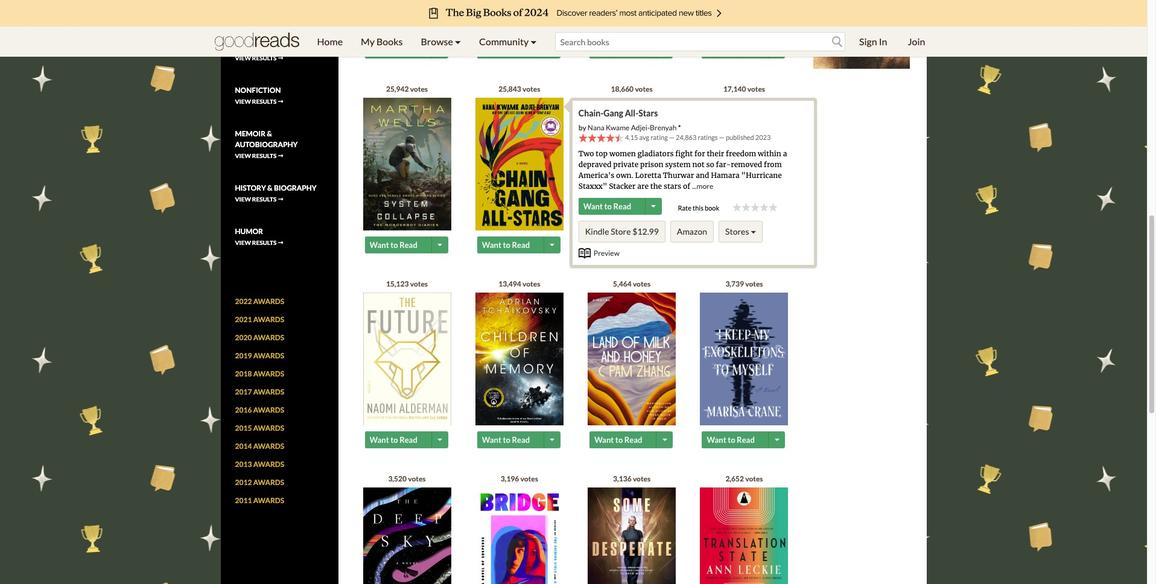 Task type: describe. For each thing, give the bounding box(es) containing it.
my
[[361, 36, 375, 47]]

3,739 votes
[[726, 280, 763, 289]]

of
[[683, 182, 690, 191]]

to down stores ▾
[[728, 240, 735, 250]]

3,136
[[613, 474, 632, 483]]

prison
[[640, 160, 663, 169]]

votes for 18,660 votes
[[635, 85, 653, 94]]

read up 17,140 votes
[[737, 45, 755, 55]]

2,652
[[726, 474, 744, 483]]

read down stores ▾
[[737, 240, 755, 250]]

my books link
[[352, 27, 412, 57]]

chain-gang all-stars by nana kwame adjei-brenyah image
[[475, 98, 563, 232]]

want to read up 2,652
[[707, 435, 755, 445]]

view inside debut novel view results →
[[235, 55, 251, 62]]

history & biography view results →
[[235, 184, 317, 203]]

gladiators
[[638, 149, 674, 158]]

autobiography
[[235, 140, 298, 149]]

want to read up the 3,136
[[594, 435, 642, 445]]

rate
[[678, 204, 692, 212]]

2022 awards link
[[235, 297, 284, 306]]

2014
[[235, 442, 252, 451]]

so
[[706, 160, 714, 169]]

for
[[695, 149, 705, 158]]

nonfiction view results →
[[235, 86, 284, 105]]

read up the 3,196 votes
[[512, 435, 530, 445]]

not
[[692, 160, 705, 169]]

to up "3,196"
[[503, 435, 510, 445]]

stores ▾
[[725, 226, 756, 237]]

& for memoir
[[267, 129, 272, 138]]

5,464 votes
[[613, 280, 651, 289]]

2018
[[235, 370, 252, 379]]

memoir
[[235, 129, 265, 138]]

2014 awards link
[[235, 442, 284, 451]]

thurwar
[[663, 171, 694, 180]]

stars
[[639, 108, 658, 118]]

2019 awards link
[[235, 351, 284, 360]]

→ inside nonfiction view results →
[[278, 98, 284, 105]]

2020
[[235, 333, 252, 342]]

chain-gang all-stars link
[[579, 108, 658, 118]]

read up 13,494 votes
[[512, 240, 530, 250]]

community ▾
[[479, 36, 537, 47]]

humor view results →
[[235, 227, 284, 246]]

2019 awards
[[235, 351, 284, 360]]

private
[[613, 160, 639, 169]]

want up 25,843
[[482, 45, 501, 55]]

17,140
[[723, 85, 746, 94]]

the deep sky by yume kitasei image
[[363, 488, 451, 584]]

want to read up 25,843
[[482, 45, 530, 55]]

13,494 votes
[[499, 280, 540, 289]]

5,464
[[613, 280, 632, 289]]

want to read down staxxx" on the right top of page
[[583, 202, 631, 211]]

want up 13,494
[[482, 240, 501, 250]]

history
[[235, 184, 266, 193]]

fight
[[675, 149, 693, 158]]

within
[[758, 149, 781, 158]]

2012 awards
[[235, 478, 284, 487]]

adjei-
[[631, 123, 650, 132]]

2012 awards link
[[235, 478, 284, 487]]

the most anticipated books of 2024 image
[[91, 0, 1056, 27]]

from
[[764, 160, 782, 169]]

want up 17,140
[[707, 45, 726, 55]]

preview
[[594, 249, 620, 258]]

to up the 3,136
[[615, 435, 623, 445]]

want up 2,652
[[707, 435, 726, 445]]

awards for 2012 awards
[[253, 478, 284, 487]]

want up '25,942'
[[370, 45, 389, 55]]

awards for 2014 awards
[[253, 442, 284, 451]]

debut novel view results →
[[235, 42, 284, 62]]

read up 18,660 votes
[[624, 45, 642, 55]]

the future by naomi alderman image
[[363, 293, 451, 426]]

awards for 2018 awards
[[253, 370, 284, 379]]

3,739
[[726, 280, 744, 289]]

votes for 5,464 votes
[[633, 280, 651, 289]]

want up the 3,136
[[594, 435, 614, 445]]

nana kwame adjei-brenyah link
[[588, 123, 677, 132]]

...more
[[692, 182, 713, 191]]

want down kindle
[[594, 240, 614, 250]]

preview link
[[579, 248, 623, 259]]

votes for 13,494 votes
[[523, 280, 540, 289]]

staxxx"
[[579, 182, 607, 191]]

results inside debut novel view results →
[[252, 55, 277, 62]]

awards for 2021 awards
[[253, 315, 284, 324]]

4.15 avg rating — 24,863 ratings
[[624, 133, 718, 141]]

to down stacker
[[604, 202, 612, 211]]

in
[[879, 36, 887, 47]]

17,140 votes
[[723, 85, 765, 94]]

votes for 25,942 votes
[[410, 85, 428, 94]]

2023
[[755, 133, 771, 141]]

read down kindle store $12.99 at the top right of the page
[[624, 240, 642, 250]]

home link
[[308, 27, 352, 57]]

— published 2023
[[718, 133, 771, 141]]

results inside nonfiction view results →
[[252, 98, 277, 105]]

4.15
[[625, 133, 638, 141]]

biography
[[274, 184, 317, 193]]

their
[[707, 149, 724, 158]]

awards for 2017 awards
[[253, 388, 284, 397]]

are
[[637, 182, 649, 191]]

Search books text field
[[555, 32, 845, 51]]

→ inside humor view results →
[[278, 239, 284, 246]]

3,196 votes
[[501, 474, 538, 483]]

brenyah
[[650, 123, 677, 132]]

*
[[678, 123, 681, 132]]

browse
[[421, 36, 453, 47]]

amazon link
[[670, 221, 714, 243]]

want to read up 13,494
[[482, 240, 530, 250]]

to up 13,494
[[503, 240, 510, 250]]

book
[[705, 204, 719, 212]]

18,660 votes
[[611, 85, 653, 94]]

3,136 votes
[[613, 474, 651, 483]]

awards for 2022 awards
[[253, 297, 284, 306]]

want up "3,196"
[[482, 435, 501, 445]]

to up 2,652
[[728, 435, 735, 445]]

i keep my exoskeletons to myself by marisa crane image
[[700, 293, 788, 426]]

25,942
[[386, 85, 409, 94]]

2022 awards
[[235, 297, 284, 306]]

awards for 2019 awards
[[253, 351, 284, 360]]

3,196
[[501, 474, 519, 483]]

novel
[[260, 42, 284, 51]]

read left browse
[[400, 45, 417, 55]]

to up 15,123
[[391, 240, 398, 250]]

menu containing home
[[308, 27, 546, 57]]

2013 awards
[[235, 460, 284, 469]]

results inside humor view results →
[[252, 239, 277, 246]]



Task type: vqa. For each thing, say whether or not it's contained in the screenshot.
the right is
no



Task type: locate. For each thing, give the bounding box(es) containing it.
2011 awards link
[[235, 496, 284, 505]]

—
[[669, 133, 675, 141], [719, 133, 725, 141]]

want to read down the 'store' in the right of the page
[[594, 240, 642, 250]]

bridge by lauren beukes image
[[475, 488, 563, 584]]

system
[[665, 160, 691, 169]]

depraved
[[579, 160, 611, 169]]

votes
[[410, 85, 428, 94], [523, 85, 540, 94], [635, 85, 653, 94], [747, 85, 765, 94], [410, 280, 428, 289], [523, 280, 540, 289], [633, 280, 651, 289], [745, 280, 763, 289], [408, 474, 426, 483], [520, 474, 538, 483], [633, 474, 651, 483], [745, 474, 763, 483]]

5 results from the top
[[252, 239, 277, 246]]

ratings
[[698, 133, 718, 141]]

nonfiction
[[235, 86, 281, 95]]

view inside humor view results →
[[235, 239, 251, 246]]

2011
[[235, 496, 252, 505]]

votes right 25,843
[[523, 85, 540, 94]]

votes right "3,196"
[[520, 474, 538, 483]]

→ down autobiography at top
[[278, 152, 284, 160]]

→ inside history & biography view results →
[[278, 196, 284, 203]]

join
[[908, 36, 925, 47]]

results
[[252, 55, 277, 62], [252, 98, 277, 105], [252, 152, 277, 160], [252, 196, 277, 203], [252, 239, 277, 246]]

& up autobiography at top
[[267, 129, 272, 138]]

awards for 2016 awards
[[253, 406, 284, 415]]

to up 18,660
[[615, 45, 623, 55]]

awards down the 2019 awards link
[[253, 370, 284, 379]]

10 awards from the top
[[253, 460, 284, 469]]

loretta
[[635, 171, 661, 180]]

votes for 15,123 votes
[[410, 280, 428, 289]]

gang
[[604, 108, 623, 118]]

awards for 2020 awards
[[253, 333, 284, 342]]

want to read up 15,123
[[370, 240, 417, 250]]

12 awards from the top
[[253, 496, 284, 505]]

3 view from the top
[[235, 152, 251, 160]]

2 — from the left
[[719, 133, 725, 141]]

24,863
[[676, 133, 697, 141]]

& inside memoir & autobiography view results →
[[267, 129, 272, 138]]

memoir & autobiography view results →
[[235, 129, 298, 160]]

sign
[[859, 36, 877, 47]]

view down humor
[[235, 239, 251, 246]]

view down the memoir
[[235, 152, 251, 160]]

read up the 15,123 votes
[[400, 240, 417, 250]]

the light pirate by lily brooks-dalton image
[[588, 98, 676, 232]]

4 → from the top
[[278, 196, 284, 203]]

chain-
[[579, 108, 604, 118]]

far-
[[716, 160, 731, 169]]

3 awards from the top
[[253, 333, 284, 342]]

7 awards from the top
[[253, 406, 284, 415]]

view
[[235, 55, 251, 62], [235, 98, 251, 105], [235, 152, 251, 160], [235, 196, 251, 203], [235, 239, 251, 246]]

→ inside memoir & autobiography view results →
[[278, 152, 284, 160]]

want up 3,520
[[370, 435, 389, 445]]

4 awards from the top
[[253, 351, 284, 360]]

▾ for community ▾
[[531, 36, 537, 47]]

avg
[[639, 133, 649, 141]]

menu
[[308, 27, 546, 57]]

sign in link
[[850, 27, 896, 57]]

my books
[[361, 36, 403, 47]]

view down the nonfiction
[[235, 98, 251, 105]]

▾
[[455, 36, 461, 47], [531, 36, 537, 47]]

4 view from the top
[[235, 196, 251, 203]]

& for history
[[267, 184, 273, 193]]

2 → from the top
[[278, 98, 284, 105]]

...more link
[[692, 182, 713, 191]]

own.
[[616, 171, 633, 180]]

0 vertical spatial &
[[267, 129, 272, 138]]

2 ▾ from the left
[[531, 36, 537, 47]]

1 results from the top
[[252, 55, 277, 62]]

2021
[[235, 315, 252, 324]]

votes for 3,136 votes
[[633, 474, 651, 483]]

results inside memoir & autobiography view results →
[[252, 152, 277, 160]]

awards down the 2021 awards link
[[253, 333, 284, 342]]

view down history
[[235, 196, 251, 203]]

amazon
[[677, 226, 707, 237]]

read down stacker
[[613, 202, 631, 211]]

the ferryman by justin cronin image
[[700, 98, 788, 232]]

want to read up 17,140
[[707, 45, 755, 55]]

want up 15,123
[[370, 240, 389, 250]]

votes right 13,494
[[523, 280, 540, 289]]

votes right 15,123
[[410, 280, 428, 289]]

a
[[783, 149, 787, 158]]

votes right 3,739
[[745, 280, 763, 289]]

want
[[370, 45, 389, 55], [482, 45, 501, 55], [594, 45, 614, 55], [707, 45, 726, 55], [583, 202, 603, 211], [370, 240, 389, 250], [482, 240, 501, 250], [594, 240, 614, 250], [707, 240, 726, 250], [370, 435, 389, 445], [482, 435, 501, 445], [594, 435, 614, 445], [707, 435, 726, 445]]

awards for 2013 awards
[[253, 460, 284, 469]]

→ down the nonfiction
[[278, 98, 284, 105]]

→ down biography
[[278, 196, 284, 203]]

votes for 3,739 votes
[[745, 280, 763, 289]]

votes for 17,140 votes
[[747, 85, 765, 94]]

votes right the 3,136
[[633, 474, 651, 483]]

want to read up 18,660
[[594, 45, 642, 55]]

0 horizontal spatial —
[[669, 133, 675, 141]]

2018 awards link
[[235, 370, 284, 379]]

2 results from the top
[[252, 98, 277, 105]]

want to read up 3,520
[[370, 435, 417, 445]]

results inside history & biography view results →
[[252, 196, 277, 203]]

children of memory by adrian tchaikovsky image
[[475, 293, 563, 428]]

2013 awards link
[[235, 460, 284, 469]]

view down debut
[[235, 55, 251, 62]]

awards up the 2021 awards link
[[253, 297, 284, 306]]

3 results from the top
[[252, 152, 277, 160]]

15,123
[[386, 280, 409, 289]]

& right history
[[267, 184, 273, 193]]

2016
[[235, 406, 252, 415]]

2017 awards
[[235, 388, 284, 397]]

1 ▾ from the left
[[455, 36, 461, 47]]

votes for 2,652 votes
[[745, 474, 763, 483]]

5 view from the top
[[235, 239, 251, 246]]

want up 18,660
[[594, 45, 614, 55]]

votes for 3,196 votes
[[520, 474, 538, 483]]

to right my
[[391, 45, 398, 55]]

awards up 2015 awards link
[[253, 406, 284, 415]]

3 → from the top
[[278, 152, 284, 160]]

2 view from the top
[[235, 98, 251, 105]]

15,123 votes
[[386, 280, 428, 289]]

view inside nonfiction view results →
[[235, 98, 251, 105]]

view inside memoir & autobiography view results →
[[235, 152, 251, 160]]

18,660
[[611, 85, 634, 94]]

2018 awards
[[235, 370, 284, 379]]

want down stores ▾
[[707, 240, 726, 250]]

land of milk and honey by c pam zhang image
[[588, 293, 676, 426]]

to up 17,140
[[728, 45, 735, 55]]

kindle
[[585, 226, 609, 237]]

2021 awards
[[235, 315, 284, 324]]

want to read
[[370, 45, 417, 55], [482, 45, 530, 55], [594, 45, 642, 55], [707, 45, 755, 55], [583, 202, 631, 211], [370, 240, 417, 250], [482, 240, 530, 250], [594, 240, 642, 250], [707, 240, 755, 250], [370, 435, 417, 445], [482, 435, 530, 445], [594, 435, 642, 445], [707, 435, 755, 445]]

25,843 votes
[[499, 85, 540, 94]]

want to read up '25,942'
[[370, 45, 417, 55]]

1 view from the top
[[235, 55, 251, 62]]

1 vertical spatial &
[[267, 184, 273, 193]]

& inside history & biography view results →
[[267, 184, 273, 193]]

awards down 2012 awards link
[[253, 496, 284, 505]]

want to read up "3,196"
[[482, 435, 530, 445]]

awards
[[253, 297, 284, 306], [253, 315, 284, 324], [253, 333, 284, 342], [253, 351, 284, 360], [253, 370, 284, 379], [253, 388, 284, 397], [253, 406, 284, 415], [253, 424, 284, 433], [253, 442, 284, 451], [253, 460, 284, 469], [253, 478, 284, 487], [253, 496, 284, 505]]

join link
[[899, 27, 934, 57]]

votes right 17,140
[[747, 85, 765, 94]]

results down the nonfiction
[[252, 98, 277, 105]]

▾ inside dropdown button
[[455, 36, 461, 47]]

6 awards from the top
[[253, 388, 284, 397]]

results down autobiography at top
[[252, 152, 277, 160]]

2013
[[235, 460, 252, 469]]

1 awards from the top
[[253, 297, 284, 306]]

2015 awards link
[[235, 424, 284, 433]]

5 awards from the top
[[253, 370, 284, 379]]

1 horizontal spatial ▾
[[531, 36, 537, 47]]

→ inside debut novel view results →
[[278, 55, 284, 62]]

results down humor
[[252, 239, 277, 246]]

→ down novel
[[278, 55, 284, 62]]

to
[[391, 45, 398, 55], [503, 45, 510, 55], [615, 45, 623, 55], [728, 45, 735, 55], [604, 202, 612, 211], [391, 240, 398, 250], [503, 240, 510, 250], [615, 240, 623, 250], [728, 240, 735, 250], [391, 435, 398, 445], [503, 435, 510, 445], [615, 435, 623, 445], [728, 435, 735, 445]]

4 results from the top
[[252, 196, 277, 203]]

awards up 2011 awards link
[[253, 478, 284, 487]]

votes right '25,942'
[[410, 85, 428, 94]]

kindle store $12.99 link
[[579, 221, 665, 243]]

to up 25,843
[[503, 45, 510, 55]]

kindle store $12.99
[[585, 226, 659, 237]]

→ down history & biography view results →
[[278, 239, 284, 246]]

debut
[[235, 42, 259, 51]]

1 horizontal spatial —
[[719, 133, 725, 141]]

awards down 2016 awards link
[[253, 424, 284, 433]]

▾ right "community"
[[531, 36, 537, 47]]

awards for 2015 awards
[[253, 424, 284, 433]]

votes right 5,464
[[633, 280, 651, 289]]

13,494
[[499, 280, 521, 289]]

votes for 25,843 votes
[[523, 85, 540, 94]]

2017
[[235, 388, 252, 397]]

11 awards from the top
[[253, 478, 284, 487]]

9 awards from the top
[[253, 442, 284, 451]]

to down the 'store' in the right of the page
[[615, 240, 623, 250]]

"hurricane
[[741, 171, 782, 180]]

2 awards from the top
[[253, 315, 284, 324]]

some desperate glory by emily tesh image
[[588, 488, 676, 584]]

— right rating at right
[[669, 133, 675, 141]]

read up '3,520 votes'
[[400, 435, 417, 445]]

stores ▾ link
[[719, 221, 763, 243]]

sign in
[[859, 36, 887, 47]]

▾ right browse
[[455, 36, 461, 47]]

chain-gang all-stars nana kwame adjei-brenyah *
[[579, 108, 681, 132]]

read up 3,136 votes
[[624, 435, 642, 445]]

2020 awards link
[[235, 333, 284, 342]]

advertisement element
[[813, 0, 910, 69]]

2014 awards
[[235, 442, 284, 451]]

browse ▾ button
[[412, 27, 470, 57]]

stars
[[664, 182, 681, 191]]

translation state by ann leckie image
[[700, 488, 788, 584]]

votes right 3,520
[[408, 474, 426, 483]]

community
[[479, 36, 529, 47]]

results down history
[[252, 196, 277, 203]]

all-
[[625, 108, 639, 118]]

store
[[611, 226, 631, 237]]

read up 25,843 votes
[[512, 45, 530, 55]]

votes for 3,520 votes
[[408, 474, 426, 483]]

2,652 votes
[[726, 474, 763, 483]]

8 awards from the top
[[253, 424, 284, 433]]

awards down "2014 awards"
[[253, 460, 284, 469]]

2022
[[235, 297, 252, 306]]

read up the 2,652 votes
[[737, 435, 755, 445]]

want to read down stores ▾
[[707, 240, 755, 250]]

awards up 2018 awards
[[253, 351, 284, 360]]

the
[[650, 182, 662, 191]]

awards down 2018 awards "link"
[[253, 388, 284, 397]]

to up 3,520
[[391, 435, 398, 445]]

▾ inside popup button
[[531, 36, 537, 47]]

published
[[726, 133, 754, 141]]

books
[[377, 36, 403, 47]]

0 horizontal spatial ▾
[[455, 36, 461, 47]]

votes right 2,652
[[745, 474, 763, 483]]

view inside history & biography view results →
[[235, 196, 251, 203]]

votes right 18,660
[[635, 85, 653, 94]]

— right ratings at the top
[[719, 133, 725, 141]]

results down novel
[[252, 55, 277, 62]]

awards down 2022 awards
[[253, 315, 284, 324]]

awards for 2011 awards
[[253, 496, 284, 505]]

1 — from the left
[[669, 133, 675, 141]]

2019
[[235, 351, 252, 360]]

humor
[[235, 227, 263, 236]]

1 → from the top
[[278, 55, 284, 62]]

awards down 2015 awards link
[[253, 442, 284, 451]]

want down staxxx" on the right top of page
[[583, 202, 603, 211]]

2021 awards link
[[235, 315, 284, 324]]

3,520
[[388, 474, 407, 483]]

5 → from the top
[[278, 239, 284, 246]]

▾ for browse ▾
[[455, 36, 461, 47]]

Search for books to add to your shelves search field
[[555, 32, 845, 51]]

system collapse by martha wells image
[[363, 98, 451, 239]]

two
[[579, 149, 594, 158]]



